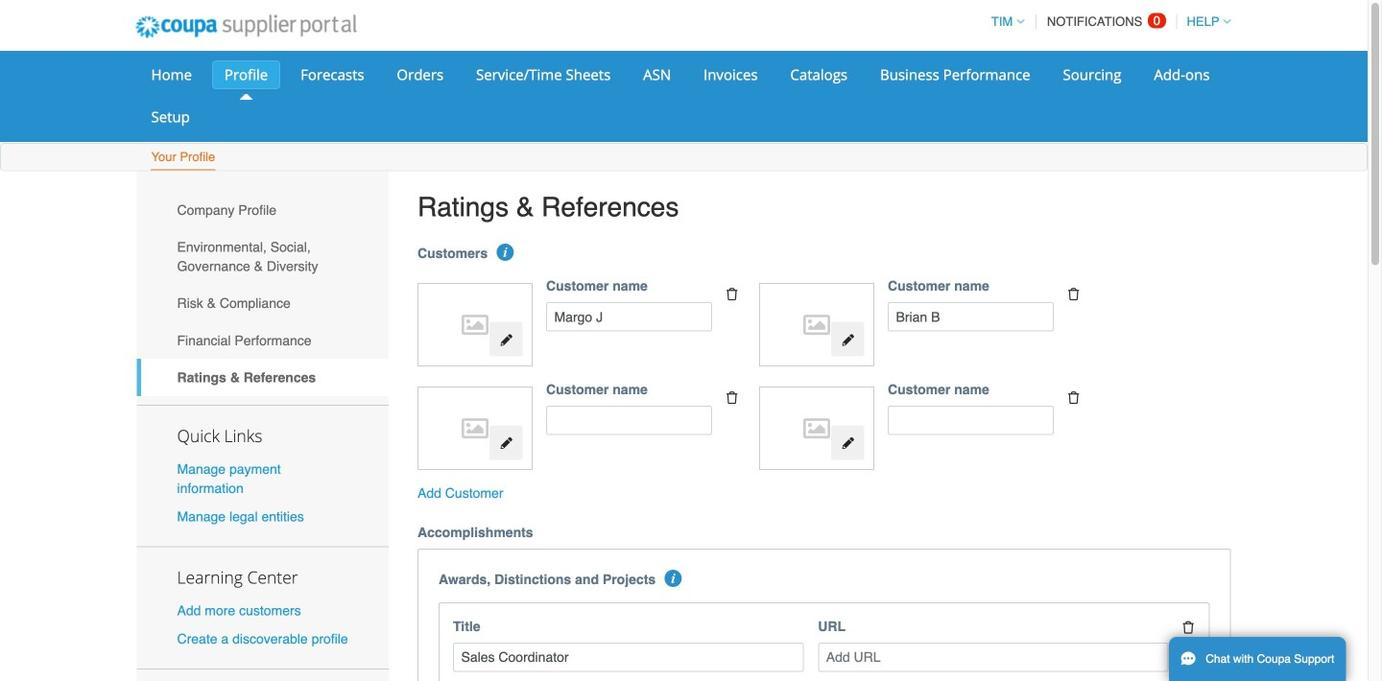 Task type: describe. For each thing, give the bounding box(es) containing it.
Add title text field
[[453, 643, 804, 673]]

additional information image
[[497, 244, 514, 261]]



Task type: vqa. For each thing, say whether or not it's contained in the screenshot.
Add title text box
yes



Task type: locate. For each thing, give the bounding box(es) containing it.
logo image
[[428, 293, 523, 357], [770, 293, 865, 357], [428, 397, 523, 461], [770, 397, 865, 461]]

coupa supplier portal image
[[122, 3, 370, 51]]

None text field
[[546, 303, 713, 332], [888, 303, 1054, 332], [546, 406, 713, 435], [888, 406, 1054, 435], [546, 303, 713, 332], [888, 303, 1054, 332], [546, 406, 713, 435], [888, 406, 1054, 435]]

Add URL text field
[[818, 643, 1169, 673]]

additional information image
[[665, 570, 682, 588]]

change image image
[[500, 334, 513, 347], [842, 334, 855, 347], [500, 437, 513, 451], [842, 437, 855, 451]]

navigation
[[983, 3, 1232, 40]]



